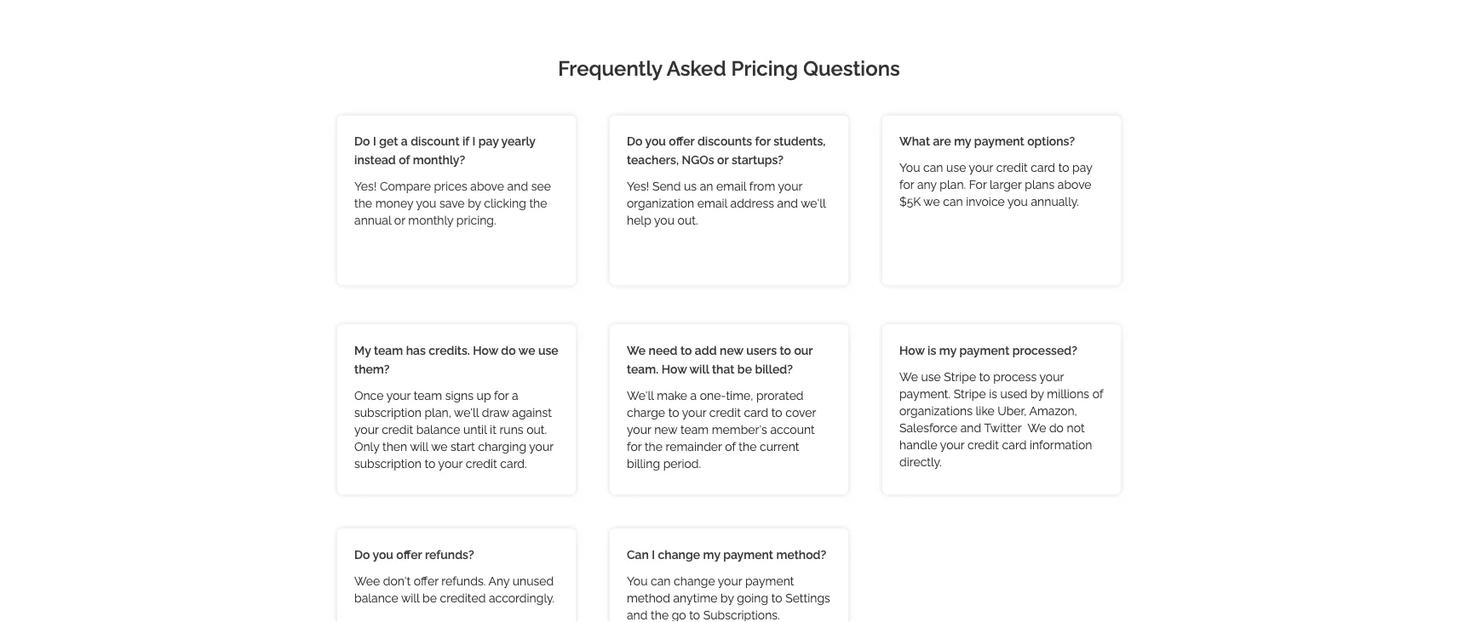 Task type: vqa. For each thing, say whether or not it's contained in the screenshot.
top be
yes



Task type: locate. For each thing, give the bounding box(es) containing it.
we'll down signs
[[454, 407, 479, 421]]

your up only
[[355, 424, 379, 438]]

0 horizontal spatial team
[[374, 344, 403, 358]]

stripe up like
[[954, 388, 987, 402]]

1 horizontal spatial new
[[720, 344, 744, 358]]

do you offer discounts for students, teachers, ngos or startups?
[[627, 135, 826, 168]]

monthly?
[[413, 154, 466, 168]]

by up pricing.
[[468, 197, 481, 211]]

0 vertical spatial out.
[[678, 214, 698, 228]]

change for my
[[658, 549, 701, 563]]

0 horizontal spatial is
[[928, 344, 937, 358]]

how is my payment processed?
[[900, 344, 1078, 358]]

your right from
[[778, 180, 803, 194]]

do up the wee
[[355, 549, 370, 563]]

can inside you can change your payment method anytime by going to settings and the go to subscriptions.
[[651, 575, 671, 589]]

get
[[379, 135, 398, 149]]

by right used
[[1031, 388, 1045, 402]]

0 vertical spatial will
[[690, 363, 709, 377]]

you inside you can change your payment method anytime by going to settings and the go to subscriptions.
[[627, 575, 648, 589]]

of up compare
[[399, 154, 410, 168]]

0 horizontal spatial we'll
[[454, 407, 479, 421]]

millions
[[1048, 388, 1090, 402]]

against
[[512, 407, 552, 421]]

0 horizontal spatial be
[[423, 592, 437, 606]]

use up against
[[539, 344, 559, 358]]

method?
[[777, 549, 827, 563]]

offer for refunds.
[[414, 575, 439, 589]]

0 vertical spatial do
[[501, 344, 516, 358]]

to
[[1059, 161, 1070, 176], [681, 344, 692, 358], [780, 344, 792, 358], [980, 371, 991, 385], [669, 407, 680, 421], [772, 407, 783, 421], [425, 458, 436, 472], [772, 592, 783, 606], [690, 609, 701, 623]]

change inside you can change your payment method anytime by going to settings and the go to subscriptions.
[[674, 575, 716, 589]]

you down organization
[[655, 214, 675, 228]]

1 horizontal spatial i
[[473, 135, 476, 149]]

team up "plan,"
[[414, 389, 442, 404]]

you inside yes! compare prices above and see the money you save by clicking the annual or monthly pricing.
[[416, 197, 437, 211]]

yes! send us an email from your organization email address and we'll help you out.
[[627, 180, 826, 228]]

or inside yes! compare prices above and see the money you save by clicking the annual or monthly pricing.
[[394, 214, 405, 228]]

credit up larger
[[997, 161, 1028, 176]]

team inside we'll make a one-time, prorated charge to your credit card to cover your new team member's account for the remainder of the current billing period.
[[681, 424, 709, 438]]

the up billing
[[645, 441, 663, 455]]

i right can
[[652, 549, 655, 563]]

offer inside do you offer discounts for students, teachers, ngos or startups?
[[669, 135, 695, 149]]

1 vertical spatial or
[[394, 214, 405, 228]]

discounts
[[698, 135, 753, 149]]

1 vertical spatial you
[[627, 575, 648, 589]]

offer inside wee don't offer refunds. any unused balance will be credited accordingly.
[[414, 575, 439, 589]]

2 yes! from the left
[[627, 180, 650, 194]]

2 horizontal spatial card
[[1031, 161, 1056, 176]]

we up "payment."
[[900, 371, 919, 385]]

use inside you can use your credit card to pay for any plan. for larger plans above $5k we can invoice you annually.
[[947, 161, 967, 176]]

do down amazon,
[[1050, 422, 1064, 436]]

of inside we use stripe to process your payment. stripe is used by millions of organizations like uber, amazon, salesforce and twitter  we do not handle your credit card information directly.
[[1093, 388, 1104, 402]]

team up "them?" at the bottom left of the page
[[374, 344, 403, 358]]

credit down the twitter
[[968, 439, 1000, 453]]

1 horizontal spatial is
[[990, 388, 998, 402]]

team inside my team has credits. how do we use them?
[[374, 344, 403, 358]]

pricing.
[[457, 214, 497, 228]]

subscription down the once
[[355, 407, 422, 421]]

1 horizontal spatial out.
[[678, 214, 698, 228]]

teachers,
[[627, 154, 679, 168]]

1 horizontal spatial of
[[725, 441, 736, 455]]

1 horizontal spatial how
[[662, 363, 687, 377]]

new down the charge
[[655, 424, 678, 438]]

use
[[947, 161, 967, 176], [539, 344, 559, 358], [922, 371, 941, 385]]

0 vertical spatial by
[[468, 197, 481, 211]]

2 horizontal spatial a
[[691, 389, 697, 404]]

0 vertical spatial you
[[900, 161, 921, 176]]

yes! up organization
[[627, 180, 650, 194]]

1 vertical spatial by
[[1031, 388, 1045, 402]]

1 horizontal spatial card
[[1003, 439, 1027, 453]]

a right get
[[401, 135, 408, 149]]

1 horizontal spatial balance
[[417, 424, 461, 438]]

method
[[627, 592, 671, 606]]

offer down do you offer refunds?
[[414, 575, 439, 589]]

card inside we'll make a one-time, prorated charge to your credit card to cover your new team member's account for the remainder of the current billing period.
[[744, 407, 769, 421]]

for
[[756, 135, 771, 149], [900, 179, 915, 193], [494, 389, 509, 404], [627, 441, 642, 455]]

to inside once your team signs up for a subscription plan, we'll draw against your credit balance until it runs out. only then will we start charging your subscription to your credit card.
[[425, 458, 436, 472]]

you for you can change your payment method anytime by going to settings and the go to subscriptions.
[[627, 575, 648, 589]]

do you offer refunds?
[[355, 549, 474, 563]]

do up teachers,
[[627, 135, 643, 149]]

do for do you offer discounts for students, teachers, ngos or startups?
[[627, 135, 643, 149]]

will inside once your team signs up for a subscription plan, we'll draw against your credit balance until it runs out. only then will we start charging your subscription to your credit card.
[[410, 441, 429, 455]]

0 vertical spatial team
[[374, 344, 403, 358]]

use up plan.
[[947, 161, 967, 176]]

your down the can i change my payment method? on the bottom of page
[[718, 575, 743, 589]]

change right can
[[658, 549, 701, 563]]

pay inside you can use your credit card to pay for any plan. for larger plans above $5k we can invoice you annually.
[[1073, 161, 1093, 176]]

unused
[[513, 575, 554, 589]]

1 vertical spatial card
[[744, 407, 769, 421]]

1 vertical spatial of
[[1093, 388, 1104, 402]]

by inside yes! compare prices above and see the money you save by clicking the annual or monthly pricing.
[[468, 197, 481, 211]]

0 vertical spatial we
[[627, 344, 646, 358]]

your inside you can change your payment method anytime by going to settings and the go to subscriptions.
[[718, 575, 743, 589]]

2 vertical spatial team
[[681, 424, 709, 438]]

a left one- at the left bottom of the page
[[691, 389, 697, 404]]

new inside we need to add new users to our team. how will that be billed?
[[720, 344, 744, 358]]

you
[[646, 135, 666, 149], [1008, 196, 1029, 210], [416, 197, 437, 211], [655, 214, 675, 228], [373, 549, 394, 563]]

0 vertical spatial card
[[1031, 161, 1056, 176]]

monthly
[[409, 214, 454, 228]]

we inside we use stripe to process your payment. stripe is used by millions of organizations like uber, amazon, salesforce and twitter  we do not handle your credit card information directly.
[[900, 371, 919, 385]]

1 vertical spatial balance
[[355, 592, 399, 606]]

yes! down the instead
[[355, 180, 377, 194]]

we up "team."
[[627, 344, 646, 358]]

a up against
[[512, 389, 519, 404]]

team inside once your team signs up for a subscription plan, we'll draw against your credit balance until it runs out. only then will we start charging your subscription to your credit card.
[[414, 389, 442, 404]]

clicking
[[484, 197, 527, 211]]

card up plans
[[1031, 161, 1056, 176]]

0 horizontal spatial new
[[655, 424, 678, 438]]

you for you can use your credit card to pay for any plan. for larger plans above $5k we can invoice you annually.
[[900, 161, 921, 176]]

we'll
[[627, 389, 654, 404]]

how inside my team has credits. how do we use them?
[[473, 344, 498, 358]]

0 vertical spatial my
[[955, 135, 972, 149]]

do for do i get a discount if i pay yearly instead of monthly?
[[355, 135, 370, 149]]

1 vertical spatial we'll
[[454, 407, 479, 421]]

how
[[473, 344, 498, 358], [900, 344, 925, 358], [662, 363, 687, 377]]

you inside do you offer discounts for students, teachers, ngos or startups?
[[646, 135, 666, 149]]

the down member's on the bottom of page
[[739, 441, 757, 455]]

billed?
[[755, 363, 793, 377]]

and up clicking
[[508, 180, 528, 194]]

plans
[[1025, 179, 1055, 193]]

2 horizontal spatial use
[[947, 161, 967, 176]]

pay
[[479, 135, 499, 149], [1073, 161, 1093, 176]]

balance down "plan,"
[[417, 424, 461, 438]]

1 horizontal spatial we
[[900, 371, 919, 385]]

do inside we use stripe to process your payment. stripe is used by millions of organizations like uber, amazon, salesforce and twitter  we do not handle your credit card information directly.
[[1050, 422, 1064, 436]]

how up "payment."
[[900, 344, 925, 358]]

balance inside once your team signs up for a subscription plan, we'll draw against your credit balance until it runs out. only then will we start charging your subscription to your credit card.
[[417, 424, 461, 438]]

and down like
[[961, 422, 982, 436]]

email right an at the left of page
[[717, 180, 747, 194]]

will
[[690, 363, 709, 377], [410, 441, 429, 455], [401, 592, 420, 606]]

0 horizontal spatial out.
[[527, 424, 547, 438]]

to inside we use stripe to process your payment. stripe is used by millions of organizations like uber, amazon, salesforce and twitter  we do not handle your credit card information directly.
[[980, 371, 991, 385]]

like
[[976, 405, 995, 419]]

0 vertical spatial subscription
[[355, 407, 422, 421]]

until
[[464, 424, 487, 438]]

yes! compare prices above and see the money you save by clicking the annual or monthly pricing.
[[355, 180, 551, 228]]

organization
[[627, 197, 695, 211]]

do inside do i get a discount if i pay yearly instead of monthly?
[[355, 135, 370, 149]]

and down method
[[627, 609, 648, 623]]

pay down options?
[[1073, 161, 1093, 176]]

1 vertical spatial offer
[[397, 549, 422, 563]]

we need to add new users to our team. how will that be billed?
[[627, 344, 813, 377]]

do inside my team has credits. how do we use them?
[[501, 344, 516, 358]]

we up against
[[519, 344, 536, 358]]

1 subscription from the top
[[355, 407, 422, 421]]

1 vertical spatial will
[[410, 441, 429, 455]]

i
[[373, 135, 376, 149], [473, 135, 476, 149], [652, 549, 655, 563]]

1 horizontal spatial pay
[[1073, 161, 1093, 176]]

1 horizontal spatial by
[[721, 592, 734, 606]]

we'll inside yes! send us an email from your organization email address and we'll help you out.
[[801, 197, 826, 211]]

the up annual
[[355, 197, 372, 211]]

do right 'credits.'
[[501, 344, 516, 358]]

of right millions
[[1093, 388, 1104, 402]]

subscription down then
[[355, 458, 422, 472]]

will down add
[[690, 363, 709, 377]]

1 horizontal spatial be
[[738, 363, 752, 377]]

you inside you can use your credit card to pay for any plan. for larger plans above $5k we can invoice you annually.
[[900, 161, 921, 176]]

0 vertical spatial change
[[658, 549, 701, 563]]

will right then
[[410, 441, 429, 455]]

2 vertical spatial my
[[704, 549, 721, 563]]

above up clicking
[[471, 180, 505, 194]]

1 vertical spatial change
[[674, 575, 716, 589]]

yes! inside yes! send us an email from your organization email address and we'll help you out.
[[627, 180, 650, 194]]

to inside you can use your credit card to pay for any plan. for larger plans above $5k we can invoice you annually.
[[1059, 161, 1070, 176]]

to down the how is my payment processed?
[[980, 371, 991, 385]]

change for your
[[674, 575, 716, 589]]

annual
[[355, 214, 391, 228]]

1 horizontal spatial a
[[512, 389, 519, 404]]

can up method
[[651, 575, 671, 589]]

0 horizontal spatial pay
[[479, 135, 499, 149]]

card inside you can use your credit card to pay for any plan. for larger plans above $5k we can invoice you annually.
[[1031, 161, 1056, 176]]

how right 'credits.'
[[473, 344, 498, 358]]

can
[[924, 161, 944, 176], [944, 196, 964, 210], [651, 575, 671, 589]]

your up for
[[969, 161, 994, 176]]

we for we need to add new users to our team. how will that be billed?
[[627, 344, 646, 358]]

0 vertical spatial we'll
[[801, 197, 826, 211]]

0 horizontal spatial how
[[473, 344, 498, 358]]

save
[[440, 197, 465, 211]]

above
[[1058, 179, 1092, 193], [471, 180, 505, 194]]

do inside do you offer discounts for students, teachers, ngos or startups?
[[627, 135, 643, 149]]

0 horizontal spatial of
[[399, 154, 410, 168]]

you inside you can use your credit card to pay for any plan. for larger plans above $5k we can invoice you annually.
[[1008, 196, 1029, 210]]

you up method
[[627, 575, 648, 589]]

1 vertical spatial we
[[519, 344, 536, 358]]

out. down against
[[527, 424, 547, 438]]

email
[[717, 180, 747, 194], [698, 197, 728, 211]]

2 horizontal spatial we
[[924, 196, 941, 210]]

how down need
[[662, 363, 687, 377]]

1 horizontal spatial you
[[900, 161, 921, 176]]

compare
[[380, 180, 431, 194]]

2 vertical spatial by
[[721, 592, 734, 606]]

0 vertical spatial can
[[924, 161, 944, 176]]

0 horizontal spatial use
[[539, 344, 559, 358]]

we left start
[[431, 441, 448, 455]]

0 horizontal spatial above
[[471, 180, 505, 194]]

2 vertical spatial use
[[922, 371, 941, 385]]

yes!
[[355, 180, 377, 194], [627, 180, 650, 194]]

0 vertical spatial use
[[947, 161, 967, 176]]

stripe down the how is my payment processed?
[[945, 371, 977, 385]]

my
[[955, 135, 972, 149], [940, 344, 957, 358], [704, 549, 721, 563]]

1 vertical spatial is
[[990, 388, 998, 402]]

make
[[657, 389, 688, 404]]

do
[[355, 135, 370, 149], [627, 135, 643, 149], [355, 549, 370, 563]]

2 horizontal spatial by
[[1031, 388, 1045, 402]]

1 horizontal spatial or
[[718, 154, 729, 168]]

you down larger
[[1008, 196, 1029, 210]]

1 vertical spatial do
[[1050, 422, 1064, 436]]

my up you can change your payment method anytime by going to settings and the go to subscriptions. on the bottom
[[704, 549, 721, 563]]

1 horizontal spatial we
[[519, 344, 536, 358]]

card
[[1031, 161, 1056, 176], [744, 407, 769, 421], [1003, 439, 1027, 453]]

what are my payment options?
[[900, 135, 1076, 149]]

is up like
[[990, 388, 998, 402]]

credit
[[997, 161, 1028, 176], [710, 407, 741, 421], [382, 424, 413, 438], [968, 439, 1000, 453], [466, 458, 497, 472]]

new up that
[[720, 344, 744, 358]]

1 vertical spatial we
[[900, 371, 919, 385]]

ngos
[[682, 154, 715, 168]]

for up startups?
[[756, 135, 771, 149]]

credited
[[440, 592, 486, 606]]

or down money
[[394, 214, 405, 228]]

we for we use stripe to process your payment. stripe is used by millions of organizations like uber, amazon, salesforce and twitter  we do not handle your credit card information directly.
[[900, 371, 919, 385]]

1 vertical spatial pay
[[1073, 161, 1093, 176]]

by up the subscriptions.
[[721, 592, 734, 606]]

1 vertical spatial subscription
[[355, 458, 422, 472]]

go
[[672, 609, 687, 623]]

are
[[934, 135, 952, 149]]

0 vertical spatial new
[[720, 344, 744, 358]]

offer up ngos
[[669, 135, 695, 149]]

my right are
[[955, 135, 972, 149]]

by inside we use stripe to process your payment. stripe is used by millions of organizations like uber, amazon, salesforce and twitter  we do not handle your credit card information directly.
[[1031, 388, 1045, 402]]

we'll
[[801, 197, 826, 211], [454, 407, 479, 421]]

2 vertical spatial can
[[651, 575, 671, 589]]

the inside you can change your payment method anytime by going to settings and the go to subscriptions.
[[651, 609, 669, 623]]

your up millions
[[1040, 371, 1064, 385]]

for up billing
[[627, 441, 642, 455]]

we inside we need to add new users to our team. how will that be billed?
[[627, 344, 646, 358]]

i for do
[[373, 135, 376, 149]]

out. down organization
[[678, 214, 698, 228]]

yearly
[[502, 135, 536, 149]]

we inside you can use your credit card to pay for any plan. for larger plans above $5k we can invoice you annually.
[[924, 196, 941, 210]]

0 vertical spatial we
[[924, 196, 941, 210]]

for inside once your team signs up for a subscription plan, we'll draw against your credit balance until it runs out. only then will we start charging your subscription to your credit card.
[[494, 389, 509, 404]]

by
[[468, 197, 481, 211], [1031, 388, 1045, 402], [721, 592, 734, 606]]

will down don't
[[401, 592, 420, 606]]

2 horizontal spatial of
[[1093, 388, 1104, 402]]

to down "plan,"
[[425, 458, 436, 472]]

2 vertical spatial of
[[725, 441, 736, 455]]

anytime
[[674, 592, 718, 606]]

1 horizontal spatial yes!
[[627, 180, 650, 194]]

invoice
[[967, 196, 1005, 210]]

account
[[771, 424, 815, 438]]

is up "payment."
[[928, 344, 937, 358]]

0 horizontal spatial by
[[468, 197, 481, 211]]

you up teachers,
[[646, 135, 666, 149]]

2 vertical spatial will
[[401, 592, 420, 606]]

of down member's on the bottom of page
[[725, 441, 736, 455]]

use up "payment."
[[922, 371, 941, 385]]

options?
[[1028, 135, 1076, 149]]

you up any
[[900, 161, 921, 176]]

the
[[355, 197, 372, 211], [530, 197, 548, 211], [645, 441, 663, 455], [739, 441, 757, 455], [651, 609, 669, 623]]

1 vertical spatial use
[[539, 344, 559, 358]]

1 horizontal spatial above
[[1058, 179, 1092, 193]]

do up the instead
[[355, 135, 370, 149]]

of
[[399, 154, 410, 168], [1093, 388, 1104, 402], [725, 441, 736, 455]]

0 vertical spatial email
[[717, 180, 747, 194]]

it
[[490, 424, 497, 438]]

1 vertical spatial be
[[423, 592, 437, 606]]

0 vertical spatial be
[[738, 363, 752, 377]]

subscriptions.
[[704, 609, 780, 623]]

0 vertical spatial offer
[[669, 135, 695, 149]]

stripe
[[945, 371, 977, 385], [954, 388, 987, 402]]

you can use your credit card to pay for any plan. for larger plans above $5k we can invoice you annually.
[[900, 161, 1093, 210]]

0 vertical spatial pay
[[479, 135, 499, 149]]

card down the twitter
[[1003, 439, 1027, 453]]

by for save
[[468, 197, 481, 211]]

we
[[924, 196, 941, 210], [519, 344, 536, 358], [431, 441, 448, 455]]

we
[[627, 344, 646, 358], [900, 371, 919, 385]]

to down options?
[[1059, 161, 1070, 176]]

out. inside yes! send us an email from your organization email address and we'll help you out.
[[678, 214, 698, 228]]

1 horizontal spatial use
[[922, 371, 941, 385]]

0 horizontal spatial you
[[627, 575, 648, 589]]

only
[[355, 441, 380, 455]]

offer up don't
[[397, 549, 422, 563]]

accordingly.
[[489, 592, 555, 606]]

be right that
[[738, 363, 752, 377]]

yes! inside yes! compare prices above and see the money you save by clicking the annual or monthly pricing.
[[355, 180, 377, 194]]

0 horizontal spatial a
[[401, 135, 408, 149]]

0 horizontal spatial balance
[[355, 592, 399, 606]]

going
[[737, 592, 769, 606]]

0 horizontal spatial card
[[744, 407, 769, 421]]

yes! for yes! send us an email from your organization email address and we'll help you out.
[[627, 180, 650, 194]]

can up any
[[924, 161, 944, 176]]

0 horizontal spatial or
[[394, 214, 405, 228]]

2 horizontal spatial i
[[652, 549, 655, 563]]

pay inside do i get a discount if i pay yearly instead of monthly?
[[479, 135, 499, 149]]

you up monthly
[[416, 197, 437, 211]]

0 horizontal spatial we
[[627, 344, 646, 358]]

2 vertical spatial offer
[[414, 575, 439, 589]]

1 horizontal spatial team
[[414, 389, 442, 404]]

organizations
[[900, 405, 973, 419]]

email down an at the left of page
[[698, 197, 728, 211]]

to down make
[[669, 407, 680, 421]]

0 horizontal spatial i
[[373, 135, 376, 149]]

1 yes! from the left
[[355, 180, 377, 194]]

above up annually.
[[1058, 179, 1092, 193]]

we inside once your team signs up for a subscription plan, we'll draw against your credit balance until it runs out. only then will we start charging your subscription to your credit card.
[[431, 441, 448, 455]]

payment inside you can change your payment method anytime by going to settings and the go to subscriptions.
[[746, 575, 795, 589]]

1 vertical spatial new
[[655, 424, 678, 438]]

my up "payment."
[[940, 344, 957, 358]]

or inside do you offer discounts for students, teachers, ngos or startups?
[[718, 154, 729, 168]]

1 horizontal spatial do
[[1050, 422, 1064, 436]]

once
[[355, 389, 384, 404]]

i left get
[[373, 135, 376, 149]]

subscription
[[355, 407, 422, 421], [355, 458, 422, 472]]

we use stripe to process your payment. stripe is used by millions of organizations like uber, amazon, salesforce and twitter  we do not handle your credit card information directly.
[[900, 371, 1104, 470]]

my for are
[[955, 135, 972, 149]]

and inside yes! compare prices above and see the money you save by clicking the annual or monthly pricing.
[[508, 180, 528, 194]]

0 vertical spatial balance
[[417, 424, 461, 438]]

we'll right address
[[801, 197, 826, 211]]

the left go
[[651, 609, 669, 623]]



Task type: describe. For each thing, give the bounding box(es) containing it.
handle
[[900, 439, 938, 453]]

your inside yes! send us an email from your organization email address and we'll help you out.
[[778, 180, 803, 194]]

startups?
[[732, 154, 784, 168]]

i for can
[[652, 549, 655, 563]]

above inside you can use your credit card to pay for any plan. for larger plans above $5k we can invoice you annually.
[[1058, 179, 1092, 193]]

the down see
[[530, 197, 548, 211]]

use inside we use stripe to process your payment. stripe is used by millions of organizations like uber, amazon, salesforce and twitter  we do not handle your credit card information directly.
[[922, 371, 941, 385]]

discount
[[411, 135, 460, 149]]

team.
[[627, 363, 659, 377]]

start
[[451, 441, 475, 455]]

a inside once your team signs up for a subscription plan, we'll draw against your credit balance until it runs out. only then will we start charging your subscription to your credit card.
[[512, 389, 519, 404]]

period.
[[664, 458, 702, 472]]

plan.
[[940, 179, 967, 193]]

questions
[[804, 57, 901, 81]]

help
[[627, 214, 652, 228]]

and inside we use stripe to process your payment. stripe is used by millions of organizations like uber, amazon, salesforce and twitter  we do not handle your credit card information directly.
[[961, 422, 982, 436]]

of inside we'll make a one-time, prorated charge to your credit card to cover your new team member's account for the remainder of the current billing period.
[[725, 441, 736, 455]]

to left add
[[681, 344, 692, 358]]

out. inside once your team signs up for a subscription plan, we'll draw against your credit balance until it runs out. only then will we start charging your subscription to your credit card.
[[527, 424, 547, 438]]

pay for to
[[1073, 161, 1093, 176]]

don't
[[383, 575, 411, 589]]

card inside we use stripe to process your payment. stripe is used by millions of organizations like uber, amazon, salesforce and twitter  we do not handle your credit card information directly.
[[1003, 439, 1027, 453]]

how inside we need to add new users to our team. how will that be billed?
[[662, 363, 687, 377]]

used
[[1001, 388, 1028, 402]]

money
[[376, 197, 414, 211]]

offer for refunds?
[[397, 549, 422, 563]]

if
[[463, 135, 470, 149]]

address
[[731, 197, 775, 211]]

charge
[[627, 407, 666, 421]]

credit inside we'll make a one-time, prorated charge to your credit card to cover your new team member's account for the remainder of the current billing period.
[[710, 407, 741, 421]]

for inside we'll make a one-time, prorated charge to your credit card to cover your new team member's account for the remainder of the current billing period.
[[627, 441, 642, 455]]

use inside my team has credits. how do we use them?
[[539, 344, 559, 358]]

for inside do you offer discounts for students, teachers, ngos or startups?
[[756, 135, 771, 149]]

$5k
[[900, 196, 921, 210]]

plan,
[[425, 407, 452, 421]]

has
[[406, 344, 426, 358]]

amazon,
[[1030, 405, 1078, 419]]

directly.
[[900, 456, 942, 470]]

instead
[[355, 154, 396, 168]]

card.
[[501, 458, 527, 472]]

2 horizontal spatial how
[[900, 344, 925, 358]]

by for used
[[1031, 388, 1045, 402]]

what
[[900, 135, 931, 149]]

your inside you can use your credit card to pay for any plan. for larger plans above $5k we can invoice you annually.
[[969, 161, 994, 176]]

0 vertical spatial stripe
[[945, 371, 977, 385]]

wee
[[355, 575, 380, 589]]

any
[[918, 179, 937, 193]]

can for what are my payment options?
[[924, 161, 944, 176]]

pay for i
[[479, 135, 499, 149]]

will inside we need to add new users to our team. how will that be billed?
[[690, 363, 709, 377]]

an
[[700, 180, 714, 194]]

is inside we use stripe to process your payment. stripe is used by millions of organizations like uber, amazon, salesforce and twitter  we do not handle your credit card information directly.
[[990, 388, 998, 402]]

once your team signs up for a subscription plan, we'll draw against your credit balance until it runs out. only then will we start charging your subscription to your credit card.
[[355, 389, 554, 472]]

then
[[383, 441, 408, 455]]

cover
[[786, 407, 816, 421]]

information
[[1030, 439, 1093, 453]]

salesforce
[[900, 422, 958, 436]]

be inside we need to add new users to our team. how will that be billed?
[[738, 363, 752, 377]]

wee don't offer refunds. any unused balance will be credited accordingly.
[[355, 575, 555, 606]]

remainder
[[666, 441, 722, 455]]

you up don't
[[373, 549, 394, 563]]

to right go
[[690, 609, 701, 623]]

your down start
[[439, 458, 463, 472]]

frequently
[[558, 57, 663, 81]]

offer for discounts
[[669, 135, 695, 149]]

asked
[[667, 57, 727, 81]]

above inside yes! compare prices above and see the money you save by clicking the annual or monthly pricing.
[[471, 180, 505, 194]]

balance inside wee don't offer refunds. any unused balance will be credited accordingly.
[[355, 592, 399, 606]]

twitter
[[985, 422, 1022, 436]]

will inside wee don't offer refunds. any unused balance will be credited accordingly.
[[401, 592, 420, 606]]

credit down start
[[466, 458, 497, 472]]

runs
[[500, 424, 524, 438]]

credit inside we use stripe to process your payment. stripe is used by millions of organizations like uber, amazon, salesforce and twitter  we do not handle your credit card information directly.
[[968, 439, 1000, 453]]

do i get a discount if i pay yearly instead of monthly?
[[355, 135, 536, 168]]

see
[[531, 180, 551, 194]]

1 vertical spatial email
[[698, 197, 728, 211]]

my
[[355, 344, 371, 358]]

charging
[[478, 441, 527, 455]]

prices
[[434, 180, 468, 194]]

we'll inside once your team signs up for a subscription plan, we'll draw against your credit balance until it runs out. only then will we start charging your subscription to your credit card.
[[454, 407, 479, 421]]

you inside yes! send us an email from your organization email address and we'll help you out.
[[655, 214, 675, 228]]

your down salesforce
[[941, 439, 965, 453]]

credit up then
[[382, 424, 413, 438]]

a inside do i get a discount if i pay yearly instead of monthly?
[[401, 135, 408, 149]]

yes! for yes! compare prices above and see the money you save by clicking the annual or monthly pricing.
[[355, 180, 377, 194]]

1 vertical spatial can
[[944, 196, 964, 210]]

users
[[747, 344, 777, 358]]

for
[[970, 179, 987, 193]]

and inside yes! send us an email from your organization email address and we'll help you out.
[[778, 197, 799, 211]]

to right going
[[772, 592, 783, 606]]

us
[[684, 180, 697, 194]]

2 subscription from the top
[[355, 458, 422, 472]]

do for do you offer refunds?
[[355, 549, 370, 563]]

your right the once
[[387, 389, 411, 404]]

a inside we'll make a one-time, prorated charge to your credit card to cover your new team member's account for the remainder of the current billing period.
[[691, 389, 697, 404]]

time,
[[726, 389, 754, 404]]

any
[[489, 575, 510, 589]]

to left our
[[780, 344, 792, 358]]

0 vertical spatial is
[[928, 344, 937, 358]]

of inside do i get a discount if i pay yearly instead of monthly?
[[399, 154, 410, 168]]

member's
[[712, 424, 768, 438]]

can
[[627, 549, 649, 563]]

draw
[[482, 407, 509, 421]]

we'll make a one-time, prorated charge to your credit card to cover your new team member's account for the remainder of the current billing period.
[[627, 389, 816, 472]]

credit inside you can use your credit card to pay for any plan. for larger plans above $5k we can invoice you annually.
[[997, 161, 1028, 176]]

be inside wee don't offer refunds. any unused balance will be credited accordingly.
[[423, 592, 437, 606]]

your down the charge
[[627, 424, 652, 438]]

from
[[750, 180, 776, 194]]

need
[[649, 344, 678, 358]]

and inside you can change your payment method anytime by going to settings and the go to subscriptions.
[[627, 609, 648, 623]]

signs
[[445, 389, 474, 404]]

uber,
[[998, 405, 1027, 419]]

we inside my team has credits. how do we use them?
[[519, 344, 536, 358]]

by inside you can change your payment method anytime by going to settings and the go to subscriptions.
[[721, 592, 734, 606]]

new inside we'll make a one-time, prorated charge to your credit card to cover your new team member's account for the remainder of the current billing period.
[[655, 424, 678, 438]]

processed?
[[1013, 344, 1078, 358]]

to down prorated
[[772, 407, 783, 421]]

can for can i change my payment method?
[[651, 575, 671, 589]]

credits.
[[429, 344, 470, 358]]

larger
[[990, 179, 1022, 193]]

one-
[[700, 389, 726, 404]]

students,
[[774, 135, 826, 149]]

send
[[653, 180, 681, 194]]

annually.
[[1032, 196, 1080, 210]]

add
[[695, 344, 717, 358]]

refunds?
[[425, 549, 474, 563]]

1 vertical spatial stripe
[[954, 388, 987, 402]]

you can change your payment method anytime by going to settings and the go to subscriptions.
[[627, 575, 831, 623]]

for inside you can use your credit card to pay for any plan. for larger plans above $5k we can invoice you annually.
[[900, 179, 915, 193]]

refunds.
[[442, 575, 486, 589]]

our
[[795, 344, 813, 358]]

my for is
[[940, 344, 957, 358]]

pricing
[[732, 57, 799, 81]]

frequently asked pricing questions
[[558, 57, 901, 81]]

your down one- at the left bottom of the page
[[682, 407, 707, 421]]

my team has credits. how do we use them?
[[355, 344, 559, 377]]

settings
[[786, 592, 831, 606]]

your down against
[[529, 441, 554, 455]]



